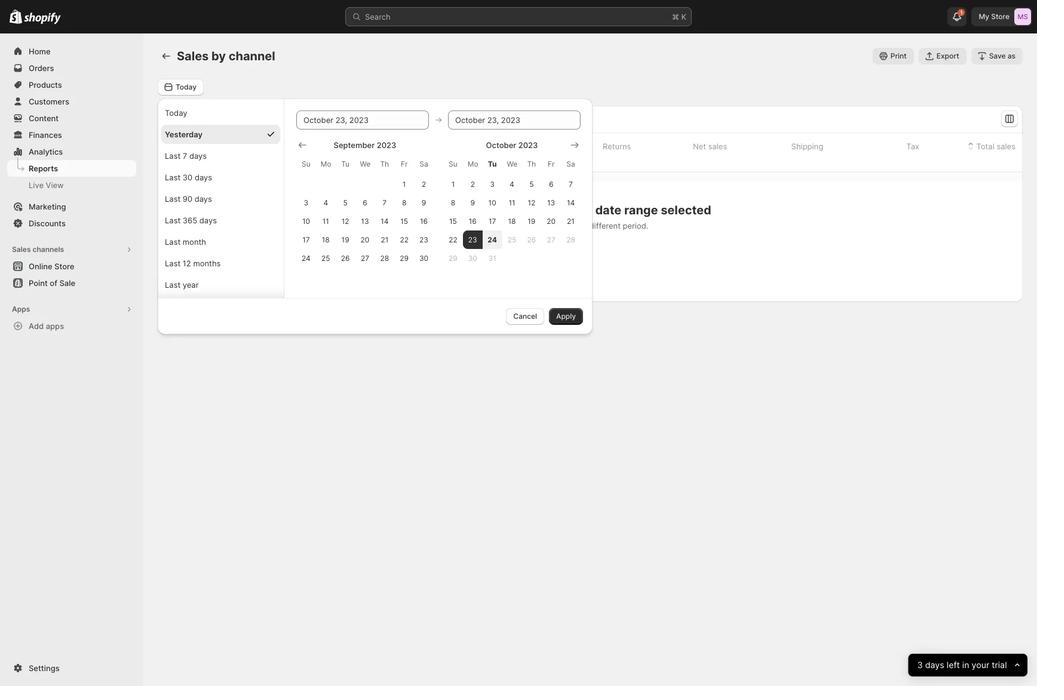 Task type: locate. For each thing, give the bounding box(es) containing it.
2 fr from the left
[[548, 160, 555, 169]]

fr up for
[[548, 160, 555, 169]]

sales for gross sales
[[420, 142, 439, 151]]

0 horizontal spatial tuesday element
[[336, 154, 355, 175]]

4 down orders button
[[324, 198, 328, 207]]

22 button
[[395, 231, 414, 249], [443, 231, 463, 249]]

0 horizontal spatial th
[[380, 160, 389, 169]]

tuesday element
[[336, 154, 355, 175], [483, 154, 502, 175]]

8 button left no
[[443, 194, 463, 212]]

3 last from the top
[[165, 194, 181, 204]]

sales inside button
[[12, 245, 31, 254]]

0 horizontal spatial 30 button
[[414, 249, 434, 268]]

0 horizontal spatial mo
[[321, 160, 332, 169]]

8 left no
[[451, 198, 456, 207]]

4 last from the top
[[165, 216, 181, 225]]

2 23 from the left
[[468, 235, 477, 244]]

16 button
[[414, 212, 434, 231], [463, 212, 483, 231]]

0 vertical spatial 14
[[567, 198, 575, 207]]

3 button up data
[[483, 175, 502, 194]]

mo down orders button
[[321, 160, 332, 169]]

0 horizontal spatial grid
[[296, 139, 434, 268]]

online store button
[[0, 258, 143, 275]]

orders
[[29, 63, 54, 73], [318, 142, 343, 151]]

2 grid from the left
[[443, 139, 581, 268]]

monday element for september
[[316, 154, 336, 175]]

last left the 90
[[165, 194, 181, 204]]

4 button down orders button
[[316, 194, 336, 212]]

9 for 1st 9 button from left
[[422, 198, 426, 207]]

today up today button
[[176, 82, 197, 91]]

0 horizontal spatial discounts
[[29, 219, 66, 228]]

we down discounts "button"
[[507, 160, 518, 169]]

last left month
[[165, 237, 181, 247]]

1 horizontal spatial 15 button
[[443, 212, 463, 231]]

net sales button
[[680, 135, 729, 158]]

5 down "september"
[[343, 198, 348, 207]]

1 horizontal spatial 9 button
[[463, 194, 483, 212]]

th down september 2023
[[380, 160, 389, 169]]

1 th from the left
[[380, 160, 389, 169]]

su
[[302, 160, 311, 169], [449, 160, 458, 169]]

store right my
[[992, 12, 1010, 21]]

1 mo from the left
[[321, 160, 332, 169]]

monday element for october
[[463, 154, 483, 175]]

wednesday element
[[355, 154, 375, 175], [502, 154, 522, 175]]

1 su from the left
[[302, 160, 311, 169]]

last 365 days button
[[161, 211, 280, 230]]

2 15 from the left
[[449, 217, 457, 226]]

0 horizontal spatial wednesday element
[[355, 154, 375, 175]]

fr down gross
[[401, 160, 408, 169]]

0 horizontal spatial 12
[[183, 259, 191, 268]]

30
[[183, 173, 193, 182], [420, 254, 429, 263], [468, 254, 477, 263]]

3 button down orders button
[[296, 194, 316, 212]]

2 9 button from the left
[[463, 194, 483, 212]]

7 last from the top
[[165, 280, 181, 290]]

8
[[402, 198, 407, 207], [451, 198, 456, 207]]

7 for the left 7 button
[[383, 198, 387, 207]]

2 horizontal spatial 3
[[918, 660, 923, 671]]

1 horizontal spatial 4 button
[[502, 175, 522, 194]]

2 saturday element from the left
[[561, 154, 581, 175]]

1 last from the top
[[165, 151, 181, 161]]

2 vertical spatial 7
[[383, 198, 387, 207]]

9 left no
[[422, 198, 426, 207]]

sales for sales by channel
[[177, 49, 209, 63]]

print button
[[873, 48, 914, 65]]

last down last 7 days
[[165, 173, 181, 182]]

0 horizontal spatial 7 button
[[375, 194, 395, 212]]

3
[[490, 180, 495, 189], [304, 198, 309, 207], [918, 660, 923, 671]]

20
[[547, 217, 556, 226], [361, 235, 370, 244]]

0 horizontal spatial 5 button
[[336, 194, 355, 212]]

1 2 button from the left
[[414, 175, 434, 194]]

16 button left data
[[463, 212, 483, 231]]

1 grid from the left
[[296, 139, 434, 268]]

1 15 from the left
[[401, 217, 408, 226]]

1 horizontal spatial 18 button
[[502, 212, 522, 231]]

1 vertical spatial 11
[[323, 217, 329, 226]]

sales right total
[[997, 142, 1016, 151]]

sales right net at the right
[[709, 142, 728, 151]]

2 mo from the left
[[468, 160, 479, 169]]

27 for 27 button to the right
[[547, 235, 556, 244]]

6 up found
[[549, 180, 554, 189]]

saturday element for october 2023
[[561, 154, 581, 175]]

the
[[573, 203, 593, 218]]

yyyy-mm-dd text field up september 2023
[[296, 111, 429, 130]]

8 down gross
[[402, 198, 407, 207]]

saturday element left returns button
[[561, 154, 581, 175]]

please
[[532, 221, 557, 231]]

1 horizontal spatial 26
[[527, 235, 536, 244]]

1 9 from the left
[[422, 198, 426, 207]]

14 for the right 14 button
[[567, 198, 575, 207]]

sales inside gross sales button
[[420, 142, 439, 151]]

1 button for september 2023
[[395, 175, 414, 194]]

0 horizontal spatial 1 button
[[395, 175, 414, 194]]

2 29 from the left
[[449, 254, 458, 263]]

31 button
[[483, 249, 502, 268]]

1 we from the left
[[360, 160, 371, 169]]

2023 left gross
[[377, 140, 397, 150]]

we
[[360, 160, 371, 169], [507, 160, 518, 169]]

0 horizontal spatial orders
[[29, 63, 54, 73]]

2 down "gross sales"
[[422, 180, 426, 189]]

left
[[947, 660, 960, 671]]

16 left data
[[469, 217, 477, 226]]

sales inside sales channel name
[[175, 142, 194, 151]]

21 button
[[561, 212, 581, 231], [375, 231, 395, 249]]

6 down september 2023
[[363, 198, 367, 207]]

14
[[567, 198, 575, 207], [381, 217, 389, 226]]

0 horizontal spatial 2 button
[[414, 175, 434, 194]]

discounts inside discounts "link"
[[29, 219, 66, 228]]

sales left by
[[177, 49, 209, 63]]

1 vertical spatial 6
[[363, 198, 367, 207]]

days inside dropdown button
[[926, 660, 945, 671]]

4 button up data
[[502, 175, 522, 194]]

store for online store
[[54, 262, 74, 271]]

sa
[[420, 160, 428, 169], [567, 160, 575, 169]]

1 16 from the left
[[420, 217, 428, 226]]

add apps
[[29, 322, 64, 331]]

1 horizontal spatial 30
[[420, 254, 429, 263]]

last year
[[165, 280, 199, 290]]

grid containing october
[[443, 139, 581, 268]]

grid containing september
[[296, 139, 434, 268]]

0 vertical spatial orders
[[29, 63, 54, 73]]

0 horizontal spatial 29 button
[[395, 249, 414, 268]]

1 15 button from the left
[[395, 212, 414, 231]]

1 horizontal spatial 20 button
[[542, 212, 561, 231]]

friday element
[[395, 154, 414, 175], [542, 154, 561, 175]]

2 1 button from the left
[[443, 175, 463, 194]]

0 horizontal spatial 23 button
[[414, 231, 434, 249]]

0 horizontal spatial 15
[[401, 217, 408, 226]]

sales
[[177, 49, 209, 63], [175, 142, 194, 151], [12, 245, 31, 254]]

2 tuesday element from the left
[[483, 154, 502, 175]]

27
[[547, 235, 556, 244], [361, 254, 369, 263]]

grid
[[296, 139, 434, 268], [443, 139, 581, 268]]

9 button left no
[[414, 194, 434, 212]]

1 29 from the left
[[400, 254, 409, 263]]

1 horizontal spatial 7
[[383, 198, 387, 207]]

1 horizontal spatial 4
[[510, 180, 514, 189]]

0 horizontal spatial 20
[[361, 235, 370, 244]]

15 button
[[395, 212, 414, 231], [443, 212, 463, 231]]

16 button left no
[[414, 212, 434, 231]]

sunday element
[[296, 154, 316, 175], [443, 154, 463, 175]]

1 23 button from the left
[[414, 231, 434, 249]]

1 horizontal spatial 2
[[471, 180, 475, 189]]

6 button down september 2023
[[355, 194, 375, 212]]

10
[[489, 198, 496, 207], [302, 217, 310, 226]]

2 friday element from the left
[[542, 154, 561, 175]]

1 vertical spatial discounts
[[29, 219, 66, 228]]

2 2023 from the left
[[519, 140, 538, 150]]

last for last year
[[165, 280, 181, 290]]

orders link
[[7, 60, 136, 77]]

sales right gross
[[420, 142, 439, 151]]

1 2023 from the left
[[377, 140, 397, 150]]

name
[[190, 154, 210, 163]]

cancel
[[514, 312, 537, 321]]

28 button
[[561, 231, 581, 249], [375, 249, 395, 268]]

2 last from the top
[[165, 173, 181, 182]]

1 horizontal spatial 9
[[471, 198, 475, 207]]

returns button
[[589, 135, 633, 158]]

2 horizontal spatial sales
[[997, 142, 1016, 151]]

2 2 button from the left
[[463, 175, 483, 194]]

25 button
[[502, 231, 522, 249], [316, 249, 336, 268]]

tu down "september"
[[341, 160, 350, 169]]

sales up online
[[12, 245, 31, 254]]

12 button
[[522, 194, 542, 212], [336, 212, 355, 231]]

apps button
[[7, 301, 136, 318]]

0 horizontal spatial 25
[[322, 254, 330, 263]]

2 23 button from the left
[[463, 231, 483, 249]]

2 sunday element from the left
[[443, 154, 463, 175]]

1 monday element from the left
[[316, 154, 336, 175]]

15
[[401, 217, 408, 226], [449, 217, 457, 226]]

su for september
[[302, 160, 311, 169]]

wednesday element down september 2023
[[355, 154, 375, 175]]

1
[[961, 10, 963, 16], [403, 180, 406, 189], [452, 180, 455, 189]]

last
[[165, 151, 181, 161], [165, 173, 181, 182], [165, 194, 181, 204], [165, 216, 181, 225], [165, 237, 181, 247], [165, 259, 181, 268], [165, 280, 181, 290]]

th for october 2023
[[527, 160, 536, 169]]

analytics link
[[7, 143, 136, 160]]

online store link
[[7, 258, 136, 275]]

0 vertical spatial 25
[[508, 235, 517, 244]]

last 90 days
[[165, 194, 212, 204]]

2 9 from the left
[[471, 198, 475, 207]]

0 horizontal spatial 11
[[323, 217, 329, 226]]

0 horizontal spatial 17
[[303, 235, 310, 244]]

5 last from the top
[[165, 237, 181, 247]]

28 for the leftmost 28 button
[[380, 254, 389, 263]]

channel up the name
[[196, 142, 225, 151]]

3 up data
[[490, 180, 495, 189]]

0 vertical spatial 11
[[509, 198, 516, 207]]

1 horizontal spatial mo
[[468, 160, 479, 169]]

1 horizontal spatial 22 button
[[443, 231, 463, 249]]

0 horizontal spatial 19
[[342, 235, 349, 244]]

1 tu from the left
[[341, 160, 350, 169]]

content link
[[7, 110, 136, 127]]

discounts button
[[485, 135, 537, 158]]

reports
[[29, 164, 58, 173]]

last left year
[[165, 280, 181, 290]]

0 horizontal spatial tu
[[341, 160, 350, 169]]

1 8 button from the left
[[395, 194, 414, 212]]

1 yyyy-mm-dd text field from the left
[[296, 111, 429, 130]]

2 2 from the left
[[471, 180, 475, 189]]

1 horizontal spatial 5 button
[[522, 175, 542, 194]]

0 horizontal spatial 22 button
[[395, 231, 414, 249]]

4 up data
[[510, 180, 514, 189]]

channel right by
[[229, 49, 275, 63]]

26 button
[[522, 231, 542, 249], [336, 249, 355, 268]]

⌘ k
[[672, 12, 687, 22]]

tu for september
[[341, 160, 350, 169]]

2 su from the left
[[449, 160, 458, 169]]

26
[[527, 235, 536, 244], [341, 254, 350, 263]]

0 horizontal spatial 26 button
[[336, 249, 355, 268]]

3 left left
[[918, 660, 923, 671]]

store inside button
[[54, 262, 74, 271]]

sa down "gross sales"
[[420, 160, 428, 169]]

2 vertical spatial 12
[[183, 259, 191, 268]]

0 horizontal spatial 14
[[381, 217, 389, 226]]

2 thursday element from the left
[[522, 154, 542, 175]]

90
[[183, 194, 192, 204]]

thursday element down september 2023
[[375, 154, 395, 175]]

1 sa from the left
[[420, 160, 428, 169]]

1 30 button from the left
[[414, 249, 434, 268]]

saturday element for september 2023
[[414, 154, 434, 175]]

2023 right october
[[519, 140, 538, 150]]

friday element down gross
[[395, 154, 414, 175]]

27 button
[[542, 231, 561, 249], [355, 249, 375, 268]]

sunday element for october 2023
[[443, 154, 463, 175]]

1 2 from the left
[[422, 180, 426, 189]]

2 button down "gross sales"
[[414, 175, 434, 194]]

7
[[183, 151, 187, 161], [569, 180, 573, 189], [383, 198, 387, 207]]

marketing
[[29, 202, 66, 212]]

0 horizontal spatial 16 button
[[414, 212, 434, 231]]

days for last 90 days
[[195, 194, 212, 204]]

wednesday element for september
[[355, 154, 375, 175]]

1 for september 2023
[[403, 180, 406, 189]]

sa up for
[[567, 160, 575, 169]]

3 down orders button
[[304, 198, 309, 207]]

0 horizontal spatial 21
[[381, 235, 389, 244]]

last up last year
[[165, 259, 181, 268]]

1 horizontal spatial 23
[[468, 235, 477, 244]]

4 button
[[502, 175, 522, 194], [316, 194, 336, 212]]

0 horizontal spatial 7
[[183, 151, 187, 161]]

2 monday element from the left
[[463, 154, 483, 175]]

1 horizontal spatial 23 button
[[463, 231, 483, 249]]

20 button
[[542, 212, 561, 231], [355, 231, 375, 249]]

yesterday button
[[161, 125, 280, 144]]

6 last from the top
[[165, 259, 181, 268]]

1 horizontal spatial 13
[[547, 198, 555, 207]]

tuesday element down october
[[483, 154, 502, 175]]

1 horizontal spatial 22
[[449, 235, 458, 244]]

1 thursday element from the left
[[375, 154, 395, 175]]

orders inside "orders" link
[[29, 63, 54, 73]]

17
[[489, 217, 496, 226], [303, 235, 310, 244]]

1 1 button from the left
[[395, 175, 414, 194]]

1 horizontal spatial 21
[[567, 217, 575, 226]]

friday element right discounts "button"
[[542, 154, 561, 175]]

1 horizontal spatial 18
[[508, 217, 516, 226]]

export button
[[919, 48, 967, 65]]

shipping button
[[778, 135, 825, 158]]

tu
[[341, 160, 350, 169], [488, 160, 497, 169]]

0 vertical spatial 17
[[489, 217, 496, 226]]

today up yesterday
[[165, 108, 187, 118]]

1 sunday element from the left
[[296, 154, 316, 175]]

sales inside total sales button
[[997, 142, 1016, 151]]

YYYY-MM-DD text field
[[296, 111, 429, 130], [448, 111, 581, 130]]

29
[[400, 254, 409, 263], [449, 254, 458, 263]]

thursday element
[[375, 154, 395, 175], [522, 154, 542, 175]]

yyyy-mm-dd text field up the october 2023
[[448, 111, 581, 130]]

1 horizontal spatial sunday element
[[443, 154, 463, 175]]

9 left data
[[471, 198, 475, 207]]

5 button down "september"
[[336, 194, 355, 212]]

2 for october 2023
[[471, 180, 475, 189]]

last month
[[165, 237, 206, 247]]

store
[[992, 12, 1010, 21], [54, 262, 74, 271]]

tu down october
[[488, 160, 497, 169]]

2 up no
[[471, 180, 475, 189]]

0 horizontal spatial 3
[[304, 198, 309, 207]]

my store image
[[1015, 8, 1032, 25]]

total sales
[[977, 142, 1016, 151]]

today button
[[161, 103, 280, 123]]

sales down yesterday
[[175, 142, 194, 151]]

8 button down gross
[[395, 194, 414, 212]]

1 wednesday element from the left
[[355, 154, 375, 175]]

1 horizontal spatial friday element
[[542, 154, 561, 175]]

16 left no
[[420, 217, 428, 226]]

sales inside net sales "button"
[[709, 142, 728, 151]]

7 inside last 7 days button
[[183, 151, 187, 161]]

th down the october 2023
[[527, 160, 536, 169]]

0 horizontal spatial 2023
[[377, 140, 397, 150]]

0 horizontal spatial shopify image
[[10, 9, 22, 24]]

3 sales from the left
[[997, 142, 1016, 151]]

october 2023
[[486, 140, 538, 150]]

5 button
[[522, 175, 542, 194], [336, 194, 355, 212]]

2 button up no
[[463, 175, 483, 194]]

2 horizontal spatial 30
[[468, 254, 477, 263]]

24
[[488, 235, 497, 244], [302, 254, 311, 263]]

0 vertical spatial today
[[176, 82, 197, 91]]

wednesday element down the october 2023
[[502, 154, 522, 175]]

mo up no
[[468, 160, 479, 169]]

1 horizontal spatial 29 button
[[443, 249, 463, 268]]

1 vertical spatial sales
[[175, 142, 194, 151]]

18
[[508, 217, 516, 226], [322, 235, 330, 244]]

2 sa from the left
[[567, 160, 575, 169]]

sales for sales channels
[[12, 245, 31, 254]]

sales for total sales
[[997, 142, 1016, 151]]

1 horizontal spatial 7 button
[[561, 175, 581, 194]]

7 for the right 7 button
[[569, 180, 573, 189]]

0 vertical spatial 18
[[508, 217, 516, 226]]

1 horizontal spatial 28 button
[[561, 231, 581, 249]]

1 sales from the left
[[420, 142, 439, 151]]

2 16 from the left
[[469, 217, 477, 226]]

1 vertical spatial 12
[[342, 217, 349, 226]]

19
[[528, 217, 536, 226], [342, 235, 349, 244]]

last for last 90 days
[[165, 194, 181, 204]]

2 button for october 2023
[[463, 175, 483, 194]]

1 horizontal spatial 15
[[449, 217, 457, 226]]

tuesday element down "september"
[[336, 154, 355, 175]]

1 button for october 2023
[[443, 175, 463, 194]]

monday element
[[316, 154, 336, 175], [463, 154, 483, 175]]

6 button up for
[[542, 175, 561, 194]]

25
[[508, 235, 517, 244], [322, 254, 330, 263]]

we for october
[[507, 160, 518, 169]]

last for last 365 days
[[165, 216, 181, 225]]

2 th from the left
[[527, 160, 536, 169]]

29 button
[[395, 249, 414, 268], [443, 249, 463, 268]]

1 tuesday element from the left
[[336, 154, 355, 175]]

settings link
[[7, 660, 136, 677]]

1 vertical spatial 4
[[324, 198, 328, 207]]

1 fr from the left
[[401, 160, 408, 169]]

2 tu from the left
[[488, 160, 497, 169]]

1 8 from the left
[[402, 198, 407, 207]]

1 vertical spatial 7
[[569, 180, 573, 189]]

0 horizontal spatial 22
[[400, 235, 409, 244]]

2 for september 2023
[[422, 180, 426, 189]]

2 16 button from the left
[[463, 212, 483, 231]]

saturday element
[[414, 154, 434, 175], [561, 154, 581, 175]]

0 horizontal spatial 28
[[380, 254, 389, 263]]

1 23 from the left
[[420, 235, 429, 244]]

products
[[29, 80, 62, 90]]

28
[[567, 235, 575, 244], [380, 254, 389, 263]]

today inside button
[[165, 108, 187, 118]]

shopify image
[[10, 9, 22, 24], [24, 12, 61, 24]]

1 friday element from the left
[[395, 154, 414, 175]]

1 horizontal spatial 19 button
[[522, 212, 542, 231]]

5 up found
[[530, 180, 534, 189]]

monday element left discounts "button"
[[463, 154, 483, 175]]

gross sales
[[397, 142, 439, 151]]

1 horizontal spatial 1
[[452, 180, 455, 189]]

1 saturday element from the left
[[414, 154, 434, 175]]

store for my store
[[992, 12, 1010, 21]]

2 sales from the left
[[709, 142, 728, 151]]

10 button
[[483, 194, 502, 212], [296, 212, 316, 231]]

2 wednesday element from the left
[[502, 154, 522, 175]]

last left 365
[[165, 216, 181, 225]]

1 22 button from the left
[[395, 231, 414, 249]]

5 button up found
[[522, 175, 542, 194]]

last down yesterday
[[165, 151, 181, 161]]

2 we from the left
[[507, 160, 518, 169]]

thursday element down the october 2023
[[522, 154, 542, 175]]

2 horizontal spatial 7
[[569, 180, 573, 189]]

1 horizontal spatial 25
[[508, 235, 517, 244]]

saturday element down "gross sales"
[[414, 154, 434, 175]]

sales for sales channel name
[[175, 142, 194, 151]]

9 button left data
[[463, 194, 483, 212]]

tu for october
[[488, 160, 497, 169]]

1 horizontal spatial 27 button
[[542, 231, 561, 249]]

1 vertical spatial 5
[[343, 198, 348, 207]]

store up sale
[[54, 262, 74, 271]]

monday element down "september"
[[316, 154, 336, 175]]

2 30 button from the left
[[463, 249, 483, 268]]

sales
[[420, 142, 439, 151], [709, 142, 728, 151], [997, 142, 1016, 151]]

1 horizontal spatial sa
[[567, 160, 575, 169]]

1 horizontal spatial 16
[[469, 217, 477, 226]]

2 8 from the left
[[451, 198, 456, 207]]

last for last 30 days
[[165, 173, 181, 182]]

we down september 2023
[[360, 160, 371, 169]]



Task type: vqa. For each thing, say whether or not it's contained in the screenshot.
rightmost 20 button
yes



Task type: describe. For each thing, give the bounding box(es) containing it.
0 horizontal spatial 4 button
[[316, 194, 336, 212]]

cancel button
[[506, 308, 544, 325]]

20 for the right 20 button
[[547, 217, 556, 226]]

year
[[183, 280, 199, 290]]

8 for first 8 button from right
[[451, 198, 456, 207]]

friday element for september 2023
[[395, 154, 414, 175]]

0 horizontal spatial 24
[[302, 254, 311, 263]]

fr for october 2023
[[548, 160, 555, 169]]

3 days left in your trial button
[[909, 654, 1028, 677]]

0 vertical spatial 19
[[528, 217, 536, 226]]

sunday element for september 2023
[[296, 154, 316, 175]]

0 vertical spatial 21
[[567, 217, 575, 226]]

net
[[693, 142, 706, 151]]

2 8 button from the left
[[443, 194, 463, 212]]

tax button
[[893, 135, 922, 158]]

2 15 button from the left
[[443, 212, 463, 231]]

tuesday element for october 2023
[[483, 154, 502, 175]]

last for last month
[[165, 237, 181, 247]]

3 inside dropdown button
[[918, 660, 923, 671]]

2 22 button from the left
[[443, 231, 463, 249]]

no data found for the date range selected please select a different period.
[[469, 203, 712, 231]]

last 365 days
[[165, 216, 217, 225]]

0 horizontal spatial 28 button
[[375, 249, 395, 268]]

last year button
[[161, 276, 280, 295]]

0 horizontal spatial 25 button
[[316, 249, 336, 268]]

data
[[488, 203, 514, 218]]

last 12 months button
[[161, 254, 280, 273]]

last 90 days button
[[161, 189, 280, 209]]

sales channels button
[[7, 241, 136, 258]]

gross sales button
[[383, 135, 441, 158]]

29 for first 29 button
[[400, 254, 409, 263]]

export
[[937, 51, 960, 60]]

2 yyyy-mm-dd text field from the left
[[448, 111, 581, 130]]

in
[[963, 660, 970, 671]]

23 for 2nd 23 button from left
[[468, 235, 477, 244]]

wednesday element for october
[[502, 154, 522, 175]]

discounts inside discounts "button"
[[499, 142, 535, 151]]

home link
[[7, 43, 136, 60]]

0 horizontal spatial 12 button
[[336, 212, 355, 231]]

mo for october
[[468, 160, 479, 169]]

your
[[972, 660, 990, 671]]

⌘
[[672, 12, 679, 22]]

1 horizontal spatial 17
[[489, 217, 496, 226]]

online store
[[29, 262, 74, 271]]

by
[[212, 49, 226, 63]]

1 horizontal spatial 6 button
[[542, 175, 561, 194]]

0 horizontal spatial 26
[[341, 254, 350, 263]]

last 7 days button
[[161, 146, 280, 166]]

su for october
[[449, 160, 458, 169]]

0 horizontal spatial 6 button
[[355, 194, 375, 212]]

point of sale link
[[7, 275, 136, 292]]

1 inside dropdown button
[[961, 10, 963, 16]]

last for last 12 months
[[165, 259, 181, 268]]

0 horizontal spatial 21 button
[[375, 231, 395, 249]]

2 22 from the left
[[449, 235, 458, 244]]

last month button
[[161, 232, 280, 252]]

friday element for october 2023
[[542, 154, 561, 175]]

9 for second 9 button from the left
[[471, 198, 475, 207]]

today inside dropdown button
[[176, 82, 197, 91]]

september 2023
[[334, 140, 397, 150]]

1 16 button from the left
[[414, 212, 434, 231]]

12 inside button
[[183, 259, 191, 268]]

1 horizontal spatial 3 button
[[483, 175, 502, 194]]

1 vertical spatial 19
[[342, 235, 349, 244]]

0 vertical spatial 5
[[530, 180, 534, 189]]

analytics
[[29, 147, 63, 157]]

0 horizontal spatial 20 button
[[355, 231, 375, 249]]

0 horizontal spatial 6
[[363, 198, 367, 207]]

view
[[46, 180, 64, 190]]

found
[[517, 203, 551, 218]]

28 for rightmost 28 button
[[567, 235, 575, 244]]

1 horizontal spatial 13 button
[[542, 194, 561, 212]]

1 horizontal spatial 14 button
[[561, 194, 581, 212]]

search
[[365, 12, 391, 22]]

apply button
[[549, 308, 583, 325]]

0 horizontal spatial 24 button
[[296, 249, 316, 268]]

add
[[29, 322, 44, 331]]

settings
[[29, 664, 60, 674]]

days for last 7 days
[[189, 151, 207, 161]]

sales channels
[[12, 245, 64, 254]]

1 horizontal spatial 10 button
[[483, 194, 502, 212]]

total sales button
[[963, 135, 1018, 158]]

month
[[183, 237, 206, 247]]

save as
[[990, 51, 1016, 60]]

products link
[[7, 77, 136, 93]]

0 horizontal spatial 3 button
[[296, 194, 316, 212]]

months
[[193, 259, 221, 268]]

thursday element for october 2023
[[522, 154, 542, 175]]

1 horizontal spatial 3
[[490, 180, 495, 189]]

returns
[[603, 142, 631, 151]]

sales for net sales
[[709, 142, 728, 151]]

29 for first 29 button from the right
[[449, 254, 458, 263]]

1 vertical spatial 13
[[361, 217, 369, 226]]

days for last 365 days
[[199, 216, 217, 225]]

0 vertical spatial 24
[[488, 235, 497, 244]]

1 horizontal spatial 10
[[489, 198, 496, 207]]

my store
[[979, 12, 1010, 21]]

print
[[891, 51, 907, 60]]

14 for the left 14 button
[[381, 217, 389, 226]]

0 vertical spatial 26
[[527, 235, 536, 244]]

gross
[[397, 142, 418, 151]]

0 horizontal spatial 14 button
[[375, 212, 395, 231]]

fr for september 2023
[[401, 160, 408, 169]]

0 horizontal spatial 17 button
[[296, 231, 316, 249]]

1 horizontal spatial 12
[[342, 217, 349, 226]]

finances
[[29, 130, 62, 140]]

365
[[183, 216, 197, 225]]

of
[[50, 279, 57, 288]]

27 for leftmost 27 button
[[361, 254, 369, 263]]

1 vertical spatial 21
[[381, 235, 389, 244]]

0 horizontal spatial 10
[[302, 217, 310, 226]]

point of sale
[[29, 279, 75, 288]]

1 29 button from the left
[[395, 249, 414, 268]]

channel inside sales channel name
[[196, 142, 225, 151]]

for
[[554, 203, 571, 218]]

reports link
[[7, 160, 136, 177]]

net sales
[[693, 142, 728, 151]]

trial
[[992, 660, 1008, 671]]

1 horizontal spatial 26 button
[[522, 231, 542, 249]]

0 horizontal spatial 27 button
[[355, 249, 375, 268]]

1 horizontal spatial 11 button
[[502, 194, 522, 212]]

select
[[559, 221, 581, 231]]

18 for 18 button to the left
[[322, 235, 330, 244]]

add apps button
[[7, 318, 136, 335]]

thursday element for september 2023
[[375, 154, 395, 175]]

last for last 7 days
[[165, 151, 181, 161]]

range
[[625, 203, 658, 218]]

0 horizontal spatial 19 button
[[336, 231, 355, 249]]

orders inside orders button
[[318, 142, 343, 151]]

save as button
[[972, 48, 1023, 65]]

0 horizontal spatial 10 button
[[296, 212, 316, 231]]

1 for october 2023
[[452, 180, 455, 189]]

1 horizontal spatial 12 button
[[522, 194, 542, 212]]

content
[[29, 114, 59, 123]]

live
[[29, 180, 44, 190]]

point of sale button
[[0, 275, 143, 292]]

2 button for september 2023
[[414, 175, 434, 194]]

4 for 4 button to the left
[[324, 198, 328, 207]]

sales by channel
[[177, 49, 275, 63]]

1 horizontal spatial 21 button
[[561, 212, 581, 231]]

september
[[334, 140, 375, 150]]

days for last 30 days
[[195, 173, 212, 182]]

different
[[590, 221, 621, 231]]

8 for second 8 button from the right
[[402, 198, 407, 207]]

1 horizontal spatial 25 button
[[502, 231, 522, 249]]

live view
[[29, 180, 64, 190]]

0 horizontal spatial 5
[[343, 198, 348, 207]]

2023 for october 2023
[[519, 140, 538, 150]]

sa for september 2023
[[420, 160, 428, 169]]

selected
[[661, 203, 712, 218]]

0 vertical spatial 13
[[547, 198, 555, 207]]

1 22 from the left
[[400, 235, 409, 244]]

20 for the left 20 button
[[361, 235, 370, 244]]

apps
[[12, 305, 30, 314]]

sales channel name button
[[163, 135, 249, 170]]

0 vertical spatial 12
[[528, 198, 536, 207]]

finances link
[[7, 127, 136, 143]]

1 horizontal spatial channel
[[229, 49, 275, 63]]

1 horizontal spatial 24 button
[[483, 231, 502, 249]]

customers
[[29, 97, 69, 106]]

sa for october 2023
[[567, 160, 575, 169]]

18 for right 18 button
[[508, 217, 516, 226]]

we for september
[[360, 160, 371, 169]]

point
[[29, 279, 48, 288]]

mo for september
[[321, 160, 332, 169]]

2023 for september 2023
[[377, 140, 397, 150]]

save
[[990, 51, 1006, 60]]

total
[[977, 142, 995, 151]]

sale
[[59, 279, 75, 288]]

23 for 1st 23 button from the left
[[420, 235, 429, 244]]

th for september 2023
[[380, 160, 389, 169]]

period.
[[623, 221, 649, 231]]

tuesday element for september 2023
[[336, 154, 355, 175]]

1 horizontal spatial 6
[[549, 180, 554, 189]]

a
[[583, 221, 587, 231]]

1 horizontal spatial 17 button
[[483, 212, 502, 231]]

october
[[486, 140, 517, 150]]

shipping
[[792, 142, 824, 151]]

0 horizontal spatial 11 button
[[316, 212, 336, 231]]

2 29 button from the left
[[443, 249, 463, 268]]

30 inside button
[[183, 173, 193, 182]]

1 9 button from the left
[[414, 194, 434, 212]]

date
[[596, 203, 622, 218]]

1 button
[[948, 7, 967, 26]]

4 for 4 button to the right
[[510, 180, 514, 189]]

0 horizontal spatial 18 button
[[316, 231, 336, 249]]

1 horizontal spatial shopify image
[[24, 12, 61, 24]]

0 horizontal spatial 13 button
[[355, 212, 375, 231]]

orders button
[[304, 135, 345, 158]]

k
[[682, 12, 687, 22]]



